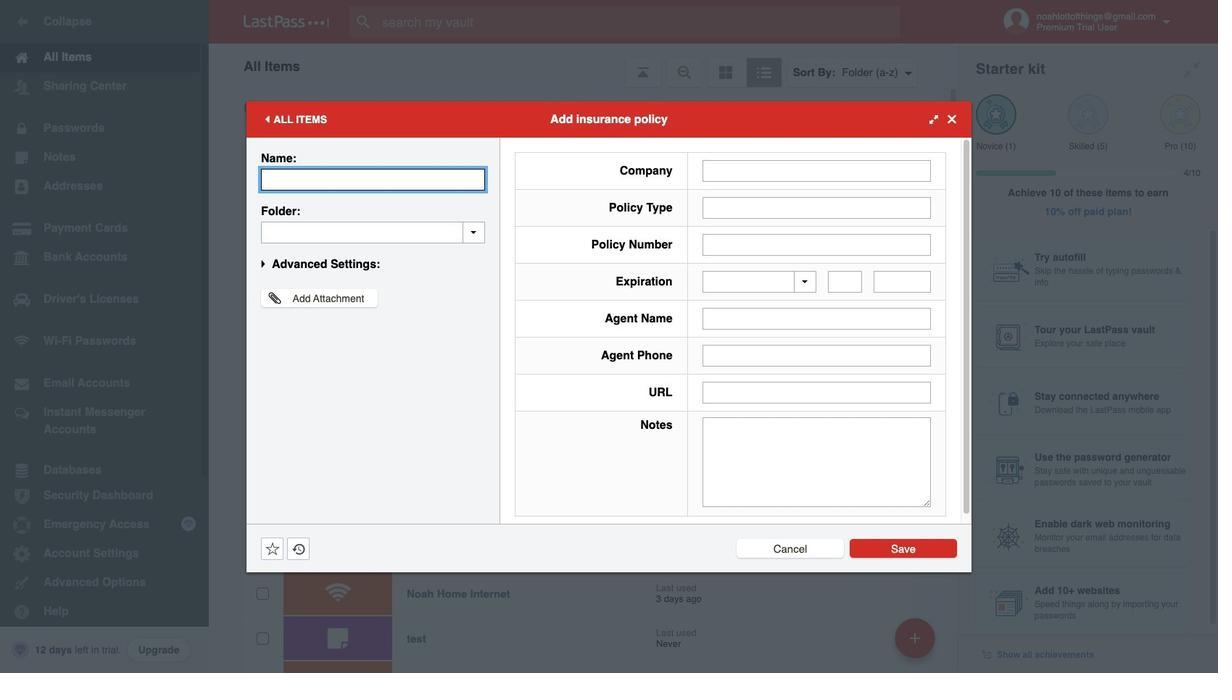 Task type: describe. For each thing, give the bounding box(es) containing it.
new item navigation
[[890, 614, 944, 674]]

main navigation navigation
[[0, 0, 209, 674]]



Task type: locate. For each thing, give the bounding box(es) containing it.
None text field
[[702, 160, 931, 182], [261, 169, 485, 190], [702, 234, 931, 256], [874, 271, 931, 293], [702, 160, 931, 182], [261, 169, 485, 190], [702, 234, 931, 256], [874, 271, 931, 293]]

new item image
[[910, 633, 920, 643]]

None text field
[[702, 197, 931, 219], [261, 221, 485, 243], [828, 271, 862, 293], [702, 308, 931, 330], [702, 345, 931, 367], [702, 382, 931, 404], [702, 418, 931, 508], [702, 197, 931, 219], [261, 221, 485, 243], [828, 271, 862, 293], [702, 308, 931, 330], [702, 345, 931, 367], [702, 382, 931, 404], [702, 418, 931, 508]]

Search search field
[[349, 6, 929, 38]]

lastpass image
[[244, 15, 329, 28]]

dialog
[[247, 101, 972, 572]]

vault options navigation
[[209, 44, 958, 87]]

search my vault text field
[[349, 6, 929, 38]]



